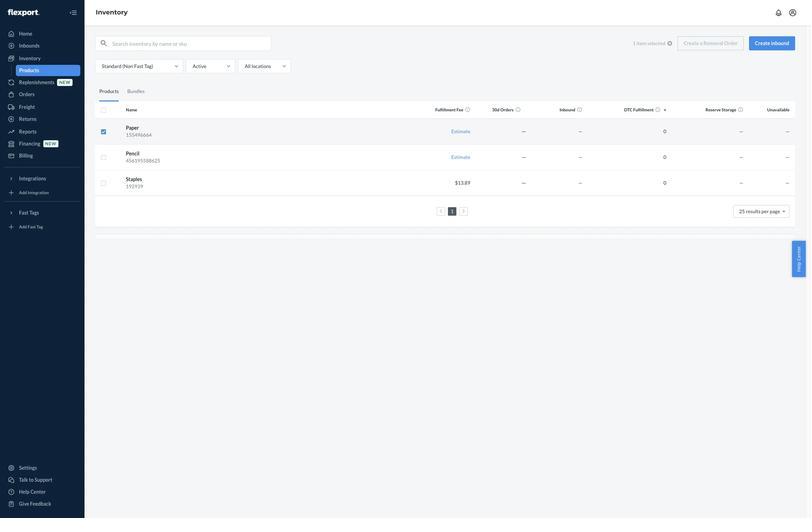 Task type: vqa. For each thing, say whether or not it's contained in the screenshot.
are
no



Task type: describe. For each thing, give the bounding box(es) containing it.
talk
[[19, 477, 28, 483]]

feedback
[[30, 501, 51, 507]]

fulfillment fee
[[436, 107, 464, 113]]

open notifications image
[[775, 8, 784, 17]]

selected
[[648, 40, 666, 46]]

close navigation image
[[69, 8, 78, 17]]

to
[[29, 477, 34, 483]]

per
[[762, 208, 770, 214]]

add integration link
[[4, 187, 80, 198]]

0 for 456195588625
[[664, 154, 667, 160]]

pencil 456195588625
[[126, 150, 160, 163]]

new for financing
[[45, 141, 56, 146]]

all locations
[[245, 63, 271, 69]]

estimate link for 155496664
[[452, 128, 471, 134]]

results
[[747, 208, 761, 214]]

item
[[637, 40, 647, 46]]

name
[[126, 107, 137, 113]]

192939
[[126, 183, 143, 189]]

tag)
[[144, 63, 153, 69]]

inbounds
[[19, 43, 40, 49]]

0 horizontal spatial help
[[19, 489, 30, 495]]

fee
[[457, 107, 464, 113]]

add for add fast tag
[[19, 224, 27, 230]]

help center inside button
[[796, 246, 803, 272]]

center inside button
[[796, 246, 803, 261]]

― for 155496664
[[522, 128, 527, 134]]

check square image
[[101, 129, 106, 135]]

(non
[[123, 63, 133, 69]]

$13.89
[[455, 180, 471, 186]]

add fast tag
[[19, 224, 43, 230]]

replenishments
[[19, 79, 54, 85]]

1 vertical spatial center
[[30, 489, 46, 495]]

freight link
[[4, 102, 80, 113]]

storage
[[722, 107, 737, 113]]

reports link
[[4, 126, 80, 137]]

fast inside add fast tag link
[[28, 224, 36, 230]]

tags
[[29, 210, 39, 216]]

locations
[[252, 63, 271, 69]]

create inbound button
[[750, 36, 796, 50]]

paper
[[126, 125, 139, 131]]

1 for 1
[[451, 208, 454, 214]]

1 vertical spatial help center
[[19, 489, 46, 495]]

give feedback
[[19, 501, 51, 507]]

times circle image
[[668, 41, 673, 46]]

paper 155496664
[[126, 125, 152, 138]]

reserve
[[706, 107, 722, 113]]

products inside 'link'
[[19, 67, 39, 73]]

settings
[[19, 465, 37, 471]]

inbounds link
[[4, 40, 80, 51]]

1 link
[[450, 208, 455, 214]]

0 for 155496664
[[664, 128, 667, 134]]

estimate link for 456195588625
[[452, 154, 471, 160]]

freight
[[19, 104, 35, 110]]

new for replenishments
[[59, 80, 70, 85]]

― for 456195588625
[[522, 154, 527, 160]]

staples
[[126, 176, 142, 182]]

1 vertical spatial inventory link
[[4, 53, 80, 64]]

tag
[[37, 224, 43, 230]]

financing
[[19, 141, 40, 147]]

open account menu image
[[789, 8, 798, 17]]

give feedback button
[[4, 498, 80, 510]]

estimate for 155496664
[[452, 128, 471, 134]]

add fast tag link
[[4, 221, 80, 233]]



Task type: locate. For each thing, give the bounding box(es) containing it.
1 estimate link from the top
[[452, 128, 471, 134]]

1 vertical spatial 0
[[664, 154, 667, 160]]

fast
[[134, 63, 143, 69], [19, 210, 28, 216], [28, 224, 36, 230]]

square image
[[101, 107, 106, 113]]

active
[[193, 63, 207, 69]]

456195588625
[[126, 157, 160, 163]]

fast tags button
[[4, 207, 80, 219]]

dtc fulfillment
[[625, 107, 654, 113]]

help center button
[[793, 241, 807, 277]]

talk to support
[[19, 477, 52, 483]]

orders link
[[4, 89, 80, 100]]

1 vertical spatial estimate link
[[452, 154, 471, 160]]

―
[[522, 128, 527, 134], [522, 154, 527, 160], [522, 180, 527, 186]]

estimate
[[452, 128, 471, 134], [452, 154, 471, 160]]

0 vertical spatial center
[[796, 246, 803, 261]]

home link
[[4, 28, 80, 39]]

square image down "check square" icon
[[101, 155, 106, 160]]

1 horizontal spatial 1
[[633, 40, 636, 46]]

30d orders
[[493, 107, 514, 113]]

1 horizontal spatial products
[[99, 88, 119, 94]]

fast tags
[[19, 210, 39, 216]]

products link
[[16, 65, 80, 76]]

155496664
[[126, 132, 152, 138]]

0 vertical spatial estimate link
[[452, 128, 471, 134]]

inbound
[[560, 107, 576, 113]]

fast left tags
[[19, 210, 28, 216]]

0 vertical spatial products
[[19, 67, 39, 73]]

new down reports link
[[45, 141, 56, 146]]

bundles
[[127, 88, 145, 94]]

3 0 from the top
[[664, 180, 667, 186]]

fulfillment
[[436, 107, 456, 113], [634, 107, 654, 113]]

1 horizontal spatial inventory
[[96, 9, 128, 16]]

1 ― from the top
[[522, 128, 527, 134]]

1 0 from the top
[[664, 128, 667, 134]]

1 square image from the top
[[101, 155, 106, 160]]

give
[[19, 501, 29, 507]]

add
[[19, 190, 27, 195], [19, 224, 27, 230]]

add left integration at the left top
[[19, 190, 27, 195]]

0 vertical spatial inventory
[[96, 9, 128, 16]]

billing
[[19, 153, 33, 159]]

1 horizontal spatial help center
[[796, 246, 803, 272]]

create inbound
[[756, 40, 790, 46]]

1 horizontal spatial orders
[[501, 107, 514, 113]]

0 horizontal spatial inventory
[[19, 55, 41, 61]]

1 item selected
[[633, 40, 666, 46]]

returns
[[19, 116, 37, 122]]

30d
[[493, 107, 500, 113]]

0 horizontal spatial fulfillment
[[436, 107, 456, 113]]

fulfillment left fee at the top
[[436, 107, 456, 113]]

2 0 from the top
[[664, 154, 667, 160]]

0 vertical spatial 0
[[664, 128, 667, 134]]

help
[[796, 262, 803, 272], [19, 489, 30, 495]]

chevron left image
[[440, 209, 443, 214]]

1 vertical spatial add
[[19, 224, 27, 230]]

center
[[796, 246, 803, 261], [30, 489, 46, 495]]

3 ― from the top
[[522, 180, 527, 186]]

0 vertical spatial orders
[[19, 91, 35, 97]]

all
[[245, 63, 251, 69]]

1 fulfillment from the left
[[436, 107, 456, 113]]

integrations button
[[4, 173, 80, 184]]

1 vertical spatial fast
[[19, 210, 28, 216]]

create
[[756, 40, 771, 46]]

2 vertical spatial fast
[[28, 224, 36, 230]]

1
[[633, 40, 636, 46], [451, 208, 454, 214]]

help center link
[[4, 486, 80, 498]]

1 horizontal spatial help
[[796, 262, 803, 272]]

inventory
[[96, 9, 128, 16], [19, 55, 41, 61]]

1 vertical spatial help
[[19, 489, 30, 495]]

0 vertical spatial estimate
[[452, 128, 471, 134]]

1 right chevron left icon
[[451, 208, 454, 214]]

fast left tag)
[[134, 63, 143, 69]]

reserve storage
[[706, 107, 737, 113]]

25 results per page
[[740, 208, 781, 214]]

1 vertical spatial orders
[[501, 107, 514, 113]]

support
[[35, 477, 52, 483]]

estimate down fee at the top
[[452, 128, 471, 134]]

0 vertical spatial 1
[[633, 40, 636, 46]]

1 vertical spatial inventory
[[19, 55, 41, 61]]

1 estimate from the top
[[452, 128, 471, 134]]

square image for 456195588625
[[101, 155, 106, 160]]

1 vertical spatial new
[[45, 141, 56, 146]]

0 vertical spatial inventory link
[[96, 9, 128, 16]]

—
[[579, 128, 583, 134], [740, 128, 744, 134], [786, 128, 790, 134], [579, 154, 583, 160], [740, 154, 744, 160], [786, 154, 790, 160], [579, 180, 583, 186], [740, 180, 744, 186], [786, 180, 790, 186]]

billing link
[[4, 150, 80, 161]]

orders
[[19, 91, 35, 97], [501, 107, 514, 113]]

0 horizontal spatial products
[[19, 67, 39, 73]]

1 horizontal spatial inventory link
[[96, 9, 128, 16]]

products
[[19, 67, 39, 73], [99, 88, 119, 94]]

orders right 30d on the right top
[[501, 107, 514, 113]]

estimate link down fee at the top
[[452, 128, 471, 134]]

square image for 192939
[[101, 180, 106, 186]]

0 vertical spatial ―
[[522, 128, 527, 134]]

flexport logo image
[[8, 9, 39, 16]]

0 horizontal spatial orders
[[19, 91, 35, 97]]

2 vertical spatial ―
[[522, 180, 527, 186]]

estimate link
[[452, 128, 471, 134], [452, 154, 471, 160]]

fulfillment right dtc
[[634, 107, 654, 113]]

0 vertical spatial add
[[19, 190, 27, 195]]

unavailable
[[768, 107, 790, 113]]

1 vertical spatial products
[[99, 88, 119, 94]]

0 horizontal spatial 1
[[451, 208, 454, 214]]

home
[[19, 31, 32, 37]]

fast inside fast tags dropdown button
[[19, 210, 28, 216]]

1 add from the top
[[19, 190, 27, 195]]

1 horizontal spatial new
[[59, 80, 70, 85]]

estimate for 456195588625
[[452, 154, 471, 160]]

― for 192939
[[522, 180, 527, 186]]

returns link
[[4, 114, 80, 125]]

1 left item
[[633, 40, 636, 46]]

1 horizontal spatial center
[[796, 246, 803, 261]]

0 vertical spatial fast
[[134, 63, 143, 69]]

dtc
[[625, 107, 633, 113]]

orders inside orders link
[[19, 91, 35, 97]]

0 horizontal spatial new
[[45, 141, 56, 146]]

chevron right image
[[462, 209, 465, 214]]

page
[[771, 208, 781, 214]]

inbound
[[772, 40, 790, 46]]

25
[[740, 208, 746, 214]]

products up replenishments
[[19, 67, 39, 73]]

add down fast tags
[[19, 224, 27, 230]]

2 add from the top
[[19, 224, 27, 230]]

add for add integration
[[19, 190, 27, 195]]

settings link
[[4, 463, 80, 474]]

square image left staples
[[101, 180, 106, 186]]

1 vertical spatial estimate
[[452, 154, 471, 160]]

0
[[664, 128, 667, 134], [664, 154, 667, 160], [664, 180, 667, 186]]

pencil
[[126, 150, 140, 156]]

new
[[59, 80, 70, 85], [45, 141, 56, 146]]

1 for 1 item selected
[[633, 40, 636, 46]]

1 vertical spatial 1
[[451, 208, 454, 214]]

0 horizontal spatial help center
[[19, 489, 46, 495]]

25 results per page option
[[740, 208, 781, 214]]

0 vertical spatial square image
[[101, 155, 106, 160]]

2 fulfillment from the left
[[634, 107, 654, 113]]

integrations
[[19, 176, 46, 182]]

square image
[[101, 155, 106, 160], [101, 180, 106, 186]]

0 horizontal spatial center
[[30, 489, 46, 495]]

reports
[[19, 129, 37, 135]]

estimate link up $13.89
[[452, 154, 471, 160]]

2 vertical spatial 0
[[664, 180, 667, 186]]

staples 192939
[[126, 176, 143, 189]]

fast left the tag
[[28, 224, 36, 230]]

1 vertical spatial ―
[[522, 154, 527, 160]]

add integration
[[19, 190, 49, 195]]

2 ― from the top
[[522, 154, 527, 160]]

0 vertical spatial new
[[59, 80, 70, 85]]

1 horizontal spatial fulfillment
[[634, 107, 654, 113]]

standard (non fast tag)
[[102, 63, 153, 69]]

0 vertical spatial help
[[796, 262, 803, 272]]

0 horizontal spatial inventory link
[[4, 53, 80, 64]]

estimate up $13.89
[[452, 154, 471, 160]]

orders up freight
[[19, 91, 35, 97]]

integration
[[28, 190, 49, 195]]

standard
[[102, 63, 122, 69]]

0 vertical spatial help center
[[796, 246, 803, 272]]

1 vertical spatial square image
[[101, 180, 106, 186]]

inventory link
[[96, 9, 128, 16], [4, 53, 80, 64]]

products up square image
[[99, 88, 119, 94]]

2 square image from the top
[[101, 180, 106, 186]]

Search inventory by name or sku text field
[[112, 36, 271, 50]]

help center
[[796, 246, 803, 272], [19, 489, 46, 495]]

new down products 'link'
[[59, 80, 70, 85]]

talk to support button
[[4, 474, 80, 486]]

help inside button
[[796, 262, 803, 272]]

0 for 192939
[[664, 180, 667, 186]]

2 estimate link from the top
[[452, 154, 471, 160]]

2 estimate from the top
[[452, 154, 471, 160]]



